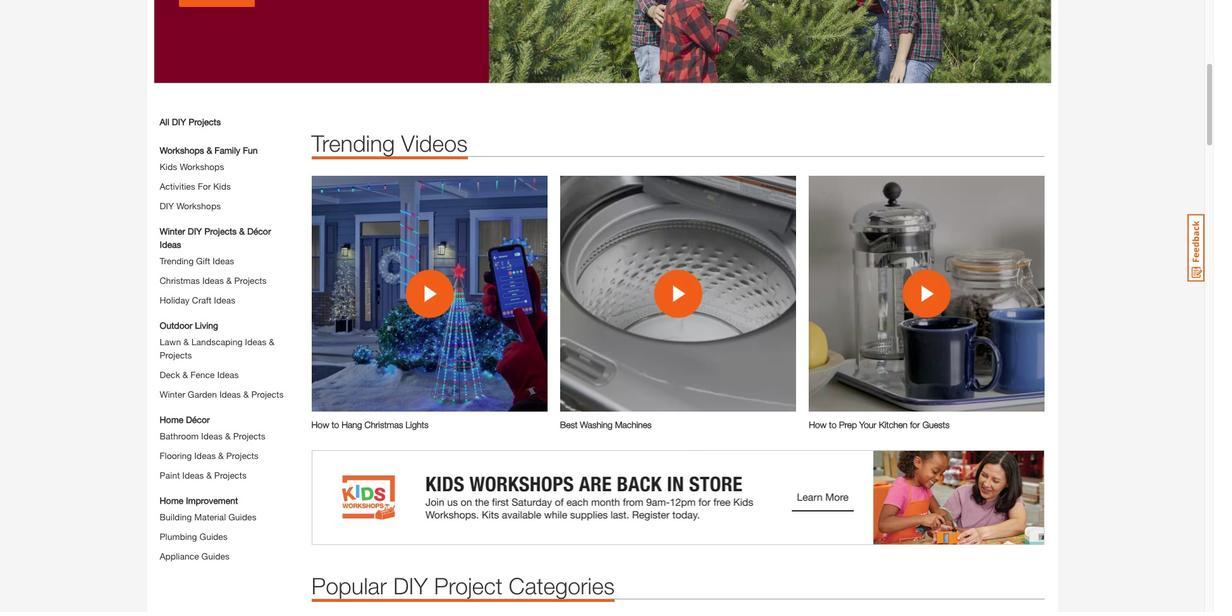 Task type: locate. For each thing, give the bounding box(es) containing it.
guides right 'material'
[[228, 512, 256, 522]]

1 horizontal spatial décor
[[247, 226, 271, 237]]

diy workshops
[[160, 201, 221, 211]]

guides
[[228, 512, 256, 522], [200, 531, 228, 542], [201, 551, 230, 562]]

deck & fence ideas
[[160, 369, 239, 380]]

ideas right landscaping
[[245, 336, 266, 347]]

holiday craft ideas link
[[160, 295, 235, 306]]

appliance guides link
[[160, 551, 230, 562]]

home for home improvement
[[160, 495, 183, 506]]

to left hang
[[332, 420, 339, 430]]

0 horizontal spatial how
[[311, 420, 329, 430]]

winter down deck
[[160, 389, 185, 400]]

décor inside winter diy projects & décor ideas
[[247, 226, 271, 237]]

activities
[[160, 181, 195, 192]]

&
[[207, 145, 212, 156], [239, 226, 245, 237], [226, 275, 232, 286], [183, 336, 189, 347], [269, 336, 274, 347], [182, 369, 188, 380], [243, 389, 249, 400], [225, 431, 231, 441], [218, 450, 224, 461], [206, 470, 212, 481]]

1 vertical spatial winter
[[160, 389, 185, 400]]

christmas right hang
[[365, 420, 403, 430]]

bathroom ideas & projects link
[[160, 431, 265, 441]]

trending gift ideas
[[160, 256, 234, 266]]

winter garden ideas & projects link
[[160, 389, 284, 400]]

videos
[[401, 130, 468, 157]]

ideas down gift
[[202, 275, 224, 286]]

1 horizontal spatial to
[[829, 420, 837, 430]]

feedback link image
[[1188, 214, 1205, 282]]

0 horizontal spatial christmas
[[160, 275, 200, 286]]

kitchen
[[879, 420, 908, 430]]

0 horizontal spatial décor
[[186, 414, 210, 425]]

workshops
[[160, 145, 204, 156], [180, 161, 224, 172], [176, 201, 221, 211]]

projects inside winter diy projects & décor ideas
[[204, 226, 237, 237]]

diy inside winter diy projects & décor ideas
[[188, 226, 202, 237]]

1 vertical spatial décor
[[186, 414, 210, 425]]

2 vertical spatial workshops
[[176, 201, 221, 211]]

0 horizontal spatial to
[[332, 420, 339, 430]]

christmas
[[160, 275, 200, 286], [365, 420, 403, 430]]

0 vertical spatial home
[[160, 414, 183, 425]]

ideas inside lawn & landscaping ideas & projects
[[245, 336, 266, 347]]

home improvement
[[160, 495, 238, 506]]

2 to from the left
[[829, 420, 837, 430]]

2 home from the top
[[160, 495, 183, 506]]

workshops for kids
[[180, 161, 224, 172]]

ideas
[[160, 239, 181, 250], [213, 256, 234, 266], [202, 275, 224, 286], [214, 295, 235, 306], [245, 336, 266, 347], [217, 369, 239, 380], [219, 389, 241, 400], [201, 431, 223, 441], [194, 450, 216, 461], [182, 470, 204, 481]]

0 vertical spatial workshops
[[160, 145, 204, 156]]

plumbing
[[160, 531, 197, 542]]

christmas ideas & projects link
[[160, 275, 267, 286]]

diy
[[172, 116, 186, 127], [160, 201, 174, 211], [188, 226, 202, 237], [393, 573, 428, 600]]

trending for trending gift ideas
[[160, 256, 194, 266]]

deck
[[160, 369, 180, 380]]

2 how from the left
[[809, 420, 827, 430]]

décor
[[247, 226, 271, 237], [186, 414, 210, 425]]

1 home from the top
[[160, 414, 183, 425]]

1 vertical spatial home
[[160, 495, 183, 506]]

ideas up trending gift ideas
[[160, 239, 181, 250]]

0 vertical spatial trending
[[311, 130, 395, 157]]

paint ideas & projects link
[[160, 470, 247, 481]]

fun
[[243, 145, 258, 156]]

2 vertical spatial guides
[[201, 551, 230, 562]]

ideas right garden on the bottom of the page
[[219, 389, 241, 400]]

trending
[[311, 130, 395, 157], [160, 256, 194, 266]]

0 vertical spatial décor
[[247, 226, 271, 237]]

to
[[332, 420, 339, 430], [829, 420, 837, 430]]

workshops & family fun link
[[160, 144, 258, 157]]

for
[[910, 420, 920, 430]]

to left prep
[[829, 420, 837, 430]]

1 vertical spatial guides
[[200, 531, 228, 542]]

to for prep
[[829, 420, 837, 430]]

2 winter from the top
[[160, 389, 185, 400]]

plumbing guides
[[160, 531, 228, 542]]

home up 'building'
[[160, 495, 183, 506]]

how to hang christmas lights
[[311, 420, 428, 430]]

ideas up flooring ideas & projects
[[201, 431, 223, 441]]

trending for trending videos
[[311, 130, 395, 157]]

ideas up winter garden ideas & projects 'link'
[[217, 369, 239, 380]]

workshops down workshops & family fun
[[180, 161, 224, 172]]

1 to from the left
[[332, 420, 339, 430]]

0 horizontal spatial trending
[[160, 256, 194, 266]]

1 vertical spatial trending
[[160, 256, 194, 266]]

popular
[[311, 573, 387, 600]]

lawn & landscaping ideas & projects
[[160, 336, 274, 361]]

popular diy project categories
[[311, 573, 615, 600]]

0 vertical spatial kids
[[160, 161, 177, 172]]

christmas up holiday
[[160, 275, 200, 286]]

winter for winter diy projects & décor ideas
[[160, 226, 185, 237]]

ideas up paint ideas & projects
[[194, 450, 216, 461]]

diy workshops link
[[160, 201, 221, 211]]

kids up activities
[[160, 161, 177, 172]]

1 horizontal spatial kids
[[213, 181, 231, 192]]

kids right for
[[213, 181, 231, 192]]

for
[[198, 181, 211, 192]]

1 horizontal spatial trending
[[311, 130, 395, 157]]

winter down diy workshops
[[160, 226, 185, 237]]

diy for popular
[[393, 573, 428, 600]]

0 vertical spatial christmas
[[160, 275, 200, 286]]

workshops up kids workshops 'link'
[[160, 145, 204, 156]]

how left hang
[[311, 420, 329, 430]]

guides down 'material'
[[200, 531, 228, 542]]

outdoor living
[[160, 320, 218, 331]]

outdoor
[[160, 320, 192, 331]]

building
[[160, 512, 192, 522]]

deck & fence ideas link
[[160, 369, 239, 380]]

1 vertical spatial workshops
[[180, 161, 224, 172]]

trending videos
[[311, 130, 468, 157]]

lawn & landscaping ideas & projects link
[[160, 336, 274, 361]]

home
[[160, 414, 183, 425], [160, 495, 183, 506]]

home décor
[[160, 414, 210, 425]]

0 vertical spatial winter
[[160, 226, 185, 237]]

best
[[560, 420, 578, 430]]

1 horizontal spatial christmas
[[365, 420, 403, 430]]

lights
[[406, 420, 428, 430]]

workshops & family fun
[[160, 145, 258, 156]]

diy down diy workshops link
[[188, 226, 202, 237]]

plumbing guides link
[[160, 531, 228, 542]]

diy left project
[[393, 573, 428, 600]]

winter garden ideas & projects
[[160, 389, 284, 400]]

home up bathroom
[[160, 414, 183, 425]]

kids
[[160, 161, 177, 172], [213, 181, 231, 192]]

& inside 'link'
[[207, 145, 212, 156]]

diy right all
[[172, 116, 186, 127]]

paint
[[160, 470, 180, 481]]

activities for kids
[[160, 181, 231, 192]]

winter inside winter diy projects & décor ideas
[[160, 226, 185, 237]]

winter
[[160, 226, 185, 237], [160, 389, 185, 400]]

1 horizontal spatial how
[[809, 420, 827, 430]]

hang
[[342, 420, 362, 430]]

home for home décor
[[160, 414, 183, 425]]

workshops down activities for kids link
[[176, 201, 221, 211]]

appliance guides
[[160, 551, 230, 562]]

bathroom ideas & projects
[[160, 431, 265, 441]]

1 how from the left
[[311, 420, 329, 430]]

flooring ideas & projects link
[[160, 450, 259, 461]]

how
[[311, 420, 329, 430], [809, 420, 827, 430]]

ideas down christmas ideas & projects
[[214, 295, 235, 306]]

appliance
[[160, 551, 199, 562]]

projects
[[189, 116, 221, 127], [204, 226, 237, 237], [234, 275, 267, 286], [160, 350, 192, 361], [251, 389, 284, 400], [233, 431, 265, 441], [226, 450, 259, 461], [214, 470, 247, 481]]

how left prep
[[809, 420, 827, 430]]

1 winter from the top
[[160, 226, 185, 237]]

guides down plumbing guides link at the left bottom
[[201, 551, 230, 562]]



Task type: vqa. For each thing, say whether or not it's contained in the screenshot.
2nd 'To' from left
yes



Task type: describe. For each thing, give the bounding box(es) containing it.
washing
[[580, 420, 613, 430]]

workshops for diy
[[176, 201, 221, 211]]

all diy projects
[[160, 116, 221, 127]]

best washing machines
[[560, 420, 652, 430]]

diy for all
[[172, 116, 186, 127]]

christmas ideas & projects
[[160, 275, 267, 286]]

workshops inside 'link'
[[160, 145, 204, 156]]

0 horizontal spatial kids
[[160, 161, 177, 172]]

living
[[195, 320, 218, 331]]

garden
[[188, 389, 217, 400]]

holiday projects for the family image
[[153, 0, 1051, 84]]

flooring
[[160, 450, 192, 461]]

building material guides link
[[160, 512, 256, 522]]

your
[[859, 420, 876, 430]]

kids workshops
[[160, 161, 224, 172]]

all diy projects link
[[160, 115, 221, 128]]

craft
[[192, 295, 211, 306]]

kids workshops are back in store - join us the first saturday of each month from 9am – 12pm for free kids workshops. register today. image
[[311, 450, 1045, 545]]

outdoor living link
[[160, 319, 218, 332]]

ideas right gift
[[213, 256, 234, 266]]

categories
[[509, 573, 615, 600]]

family
[[215, 145, 240, 156]]

guests
[[923, 420, 950, 430]]

0 vertical spatial guides
[[228, 512, 256, 522]]

lawn
[[160, 336, 181, 347]]

bathroom
[[160, 431, 199, 441]]

diy down activities
[[160, 201, 174, 211]]

prep
[[839, 420, 857, 430]]

best washing machines image
[[560, 176, 796, 412]]

how to prep your kitchen for guests
[[809, 420, 950, 430]]

holiday
[[160, 295, 190, 306]]

how to prep your kitchen for guests image
[[809, 176, 1045, 412]]

fence
[[190, 369, 215, 380]]

kids workshops link
[[160, 161, 224, 172]]

home décor link
[[160, 413, 210, 426]]

activities for kids link
[[160, 181, 231, 192]]

machines
[[615, 420, 652, 430]]

& inside winter diy projects & décor ideas
[[239, 226, 245, 237]]

guides for appliance guides
[[201, 551, 230, 562]]

paint ideas & projects
[[160, 470, 247, 481]]

all
[[160, 116, 169, 127]]

winter diy projects & décor ideas
[[160, 226, 271, 250]]

ideas right paint
[[182, 470, 204, 481]]

1 vertical spatial kids
[[213, 181, 231, 192]]

winter diy projects & décor ideas link
[[160, 225, 271, 251]]

holiday craft ideas
[[160, 295, 235, 306]]

improvement
[[186, 495, 238, 506]]

projects inside lawn & landscaping ideas & projects
[[160, 350, 192, 361]]

project
[[434, 573, 502, 600]]

1 vertical spatial christmas
[[365, 420, 403, 430]]

landscaping
[[191, 336, 242, 347]]

how for how to prep your kitchen for guests
[[809, 420, 827, 430]]

ideas inside winter diy projects & décor ideas
[[160, 239, 181, 250]]

material
[[194, 512, 226, 522]]

gift
[[196, 256, 210, 266]]

winter for winter garden ideas & projects
[[160, 389, 185, 400]]

trending gift ideas link
[[160, 256, 234, 266]]

guides for plumbing guides
[[200, 531, 228, 542]]

home improvement link
[[160, 494, 238, 507]]

how to hang christmas lights image
[[311, 176, 547, 412]]

building material guides
[[160, 512, 256, 522]]

flooring ideas & projects
[[160, 450, 259, 461]]

diy for winter
[[188, 226, 202, 237]]

to for hang
[[332, 420, 339, 430]]

how for how to hang christmas lights
[[311, 420, 329, 430]]



